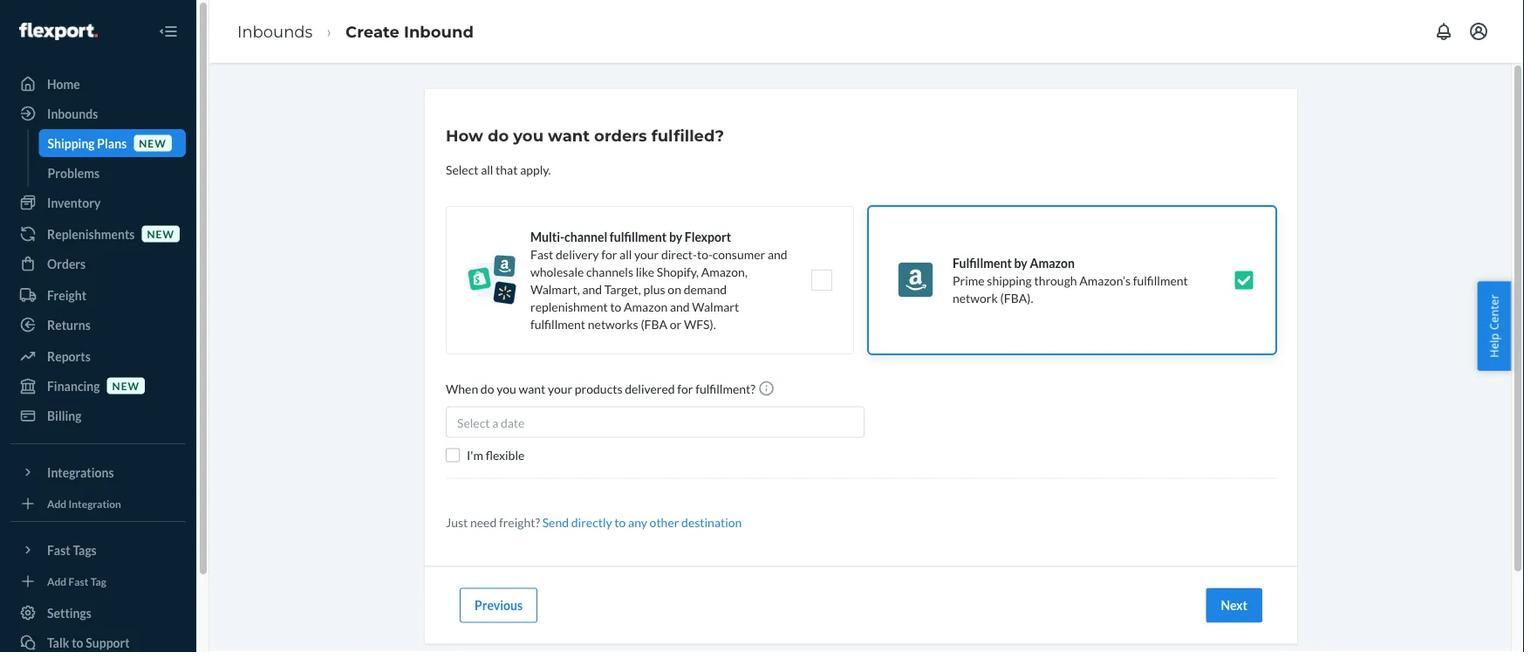 Task type: vqa. For each thing, say whether or not it's contained in the screenshot.
the middle fulfillment
yes



Task type: describe. For each thing, give the bounding box(es) containing it.
like
[[636, 264, 655, 279]]

any
[[629, 515, 648, 530]]

shipping
[[48, 136, 95, 151]]

select for how
[[446, 162, 479, 177]]

for for delivery
[[602, 247, 617, 261]]

send
[[543, 515, 569, 530]]

other
[[650, 515, 679, 530]]

add fast tag
[[47, 575, 106, 587]]

fulfillment?
[[696, 381, 756, 396]]

inbound
[[404, 22, 474, 41]]

shopify,
[[657, 264, 699, 279]]

freight link
[[10, 281, 186, 309]]

destination
[[682, 515, 742, 530]]

check square image
[[1234, 270, 1255, 291]]

fast tags
[[47, 542, 97, 557]]

home
[[47, 76, 80, 91]]

to-
[[697, 247, 713, 261]]

center
[[1487, 294, 1503, 330]]

replenishment
[[531, 299, 608, 314]]

add for add fast tag
[[47, 575, 67, 587]]

need
[[470, 515, 497, 530]]

all inside multi-channel fulfillment by flexport fast delivery for all your direct-to-consumer and wholesale channels like shopify, amazon, walmart, and target, plus on demand replenishment to amazon and walmart fulfillment networks (fba or wfs).
[[620, 247, 632, 261]]

flexport
[[685, 229, 732, 244]]

date
[[501, 415, 525, 430]]

returns link
[[10, 311, 186, 339]]

next
[[1221, 598, 1248, 613]]

target,
[[605, 281, 641, 296]]

wfs).
[[684, 316, 716, 331]]

create inbound
[[346, 22, 474, 41]]

problems
[[48, 165, 100, 180]]

settings
[[47, 605, 92, 620]]

talk to support button
[[10, 628, 186, 652]]

amazon inside multi-channel fulfillment by flexport fast delivery for all your direct-to-consumer and wholesale channels like shopify, amazon, walmart, and target, plus on demand replenishment to amazon and walmart fulfillment networks (fba or wfs).
[[624, 299, 668, 314]]

select all that apply.
[[446, 162, 551, 177]]

integrations
[[47, 465, 114, 480]]

new for replenishments
[[147, 227, 175, 240]]

1 vertical spatial to
[[615, 515, 626, 530]]

add integration link
[[10, 493, 186, 514]]

directly
[[572, 515, 612, 530]]

1 horizontal spatial and
[[670, 299, 690, 314]]

inventory link
[[10, 189, 186, 216]]

channel
[[565, 229, 608, 244]]

that
[[496, 162, 518, 177]]

1 vertical spatial your
[[548, 381, 573, 396]]

just need freight? send directly to any other destination
[[446, 515, 742, 530]]

integrations button
[[10, 458, 186, 486]]

freight
[[47, 288, 86, 302]]

how do you want orders fulfilled?
[[446, 126, 724, 145]]

1 vertical spatial inbounds link
[[10, 100, 186, 127]]

problems link
[[39, 159, 186, 187]]

or
[[670, 316, 682, 331]]

by inside multi-channel fulfillment by flexport fast delivery for all your direct-to-consumer and wholesale channels like shopify, amazon, walmart, and target, plus on demand replenishment to amazon and walmart fulfillment networks (fba or wfs).
[[669, 229, 683, 244]]

0 horizontal spatial and
[[583, 281, 602, 296]]

add fast tag link
[[10, 571, 186, 592]]

when
[[446, 381, 478, 396]]

next button
[[1207, 588, 1263, 623]]

previous button
[[460, 588, 538, 623]]

help
[[1487, 333, 1503, 358]]

orders
[[47, 256, 86, 271]]

talk to support
[[47, 635, 130, 650]]

fulfilled?
[[652, 126, 724, 145]]

new for financing
[[112, 379, 140, 392]]

new for shipping plans
[[139, 137, 166, 149]]

wholesale
[[531, 264, 584, 279]]

close navigation image
[[158, 21, 179, 42]]

multi-
[[531, 229, 565, 244]]

fast inside multi-channel fulfillment by flexport fast delivery for all your direct-to-consumer and wholesale channels like shopify, amazon, walmart, and target, plus on demand replenishment to amazon and walmart fulfillment networks (fba or wfs).
[[531, 247, 554, 261]]

select a date
[[457, 415, 525, 430]]

delivered
[[625, 381, 675, 396]]

want for orders
[[548, 126, 590, 145]]

help center
[[1487, 294, 1503, 358]]

send directly to any other destination button
[[543, 514, 742, 531]]

want for your
[[519, 381, 546, 396]]

demand
[[684, 281, 727, 296]]

0 vertical spatial fulfillment
[[610, 229, 667, 244]]

plans
[[97, 136, 127, 151]]

you for how
[[514, 126, 544, 145]]

amazon's
[[1080, 273, 1131, 288]]

delivery
[[556, 247, 599, 261]]

to inside multi-channel fulfillment by flexport fast delivery for all your direct-to-consumer and wholesale channels like shopify, amazon, walmart, and target, plus on demand replenishment to amazon and walmart fulfillment networks (fba or wfs).
[[610, 299, 622, 314]]



Task type: locate. For each thing, give the bounding box(es) containing it.
how
[[446, 126, 484, 145]]

and down channels
[[583, 281, 602, 296]]

add for add integration
[[47, 497, 67, 510]]

want
[[548, 126, 590, 145], [519, 381, 546, 396]]

billing link
[[10, 402, 186, 429]]

shipping plans
[[48, 136, 127, 151]]

2 add from the top
[[47, 575, 67, 587]]

and right consumer
[[768, 247, 788, 261]]

talk
[[47, 635, 69, 650]]

walmart
[[692, 299, 739, 314]]

1 vertical spatial new
[[147, 227, 175, 240]]

select for when
[[457, 415, 490, 430]]

through
[[1035, 273, 1078, 288]]

inventory
[[47, 195, 101, 210]]

inbounds link inside breadcrumbs 'navigation'
[[237, 22, 313, 41]]

amazon up through
[[1030, 255, 1075, 270]]

fulfillment up like
[[610, 229, 667, 244]]

for right delivered
[[678, 381, 693, 396]]

fast left tags
[[47, 542, 70, 557]]

a
[[492, 415, 499, 430]]

add left integration
[[47, 497, 67, 510]]

0 vertical spatial by
[[669, 229, 683, 244]]

help center button
[[1478, 281, 1512, 371]]

networks
[[588, 316, 639, 331]]

tags
[[73, 542, 97, 557]]

1 horizontal spatial fulfillment
[[610, 229, 667, 244]]

0 vertical spatial fast
[[531, 247, 554, 261]]

previous
[[475, 598, 523, 613]]

0 vertical spatial to
[[610, 299, 622, 314]]

and
[[768, 247, 788, 261], [583, 281, 602, 296], [670, 299, 690, 314]]

fulfillment
[[953, 255, 1012, 270]]

2 vertical spatial fast
[[69, 575, 89, 587]]

1 horizontal spatial all
[[620, 247, 632, 261]]

amazon
[[1030, 255, 1075, 270], [624, 299, 668, 314]]

multi-channel fulfillment by flexport fast delivery for all your direct-to-consumer and wholesale channels like shopify, amazon, walmart, and target, plus on demand replenishment to amazon and walmart fulfillment networks (fba or wfs).
[[531, 229, 788, 331]]

fast down "multi-"
[[531, 247, 554, 261]]

to right talk
[[72, 635, 83, 650]]

0 horizontal spatial inbounds link
[[10, 100, 186, 127]]

you up date
[[497, 381, 516, 396]]

all left that
[[481, 162, 494, 177]]

1 vertical spatial amazon
[[624, 299, 668, 314]]

select
[[446, 162, 479, 177], [457, 415, 490, 430]]

to
[[610, 299, 622, 314], [615, 515, 626, 530], [72, 635, 83, 650]]

1 vertical spatial for
[[678, 381, 693, 396]]

orders link
[[10, 250, 186, 278]]

do right the when
[[481, 381, 494, 396]]

freight?
[[499, 515, 540, 530]]

products
[[575, 381, 623, 396]]

2 horizontal spatial fulfillment
[[1134, 273, 1189, 288]]

returns
[[47, 317, 91, 332]]

your inside multi-channel fulfillment by flexport fast delivery for all your direct-to-consumer and wholesale channels like shopify, amazon, walmart, and target, plus on demand replenishment to amazon and walmart fulfillment networks (fba or wfs).
[[635, 247, 659, 261]]

for for delivered
[[678, 381, 693, 396]]

1 vertical spatial by
[[1015, 255, 1028, 270]]

flexible
[[486, 448, 525, 463]]

0 horizontal spatial all
[[481, 162, 494, 177]]

replenishments
[[47, 227, 135, 241]]

inbounds
[[237, 22, 313, 41], [47, 106, 98, 121]]

0 vertical spatial inbounds link
[[237, 22, 313, 41]]

you for when
[[497, 381, 516, 396]]

1 horizontal spatial inbounds
[[237, 22, 313, 41]]

by up direct-
[[669, 229, 683, 244]]

your left products
[[548, 381, 573, 396]]

financing
[[47, 378, 100, 393]]

0 vertical spatial you
[[514, 126, 544, 145]]

0 horizontal spatial for
[[602, 247, 617, 261]]

want up date
[[519, 381, 546, 396]]

to inside button
[[72, 635, 83, 650]]

0 vertical spatial do
[[488, 126, 509, 145]]

2 vertical spatial fulfillment
[[531, 316, 586, 331]]

open notifications image
[[1434, 21, 1455, 42]]

1 vertical spatial want
[[519, 381, 546, 396]]

fast left tag
[[69, 575, 89, 587]]

inbounds inside breadcrumbs 'navigation'
[[237, 22, 313, 41]]

fast tags button
[[10, 536, 186, 564]]

0 vertical spatial amazon
[[1030, 255, 1075, 270]]

all
[[481, 162, 494, 177], [620, 247, 632, 261]]

reports link
[[10, 342, 186, 370]]

fulfillment down replenishment
[[531, 316, 586, 331]]

1 horizontal spatial want
[[548, 126, 590, 145]]

1 vertical spatial fast
[[47, 542, 70, 557]]

2 vertical spatial new
[[112, 379, 140, 392]]

add
[[47, 497, 67, 510], [47, 575, 67, 587]]

settings link
[[10, 599, 186, 627]]

1 vertical spatial and
[[583, 281, 602, 296]]

amazon,
[[702, 264, 748, 279]]

open account menu image
[[1469, 21, 1490, 42]]

0 horizontal spatial fulfillment
[[531, 316, 586, 331]]

channels
[[587, 264, 634, 279]]

home link
[[10, 70, 186, 98]]

1 vertical spatial inbounds
[[47, 106, 98, 121]]

create
[[346, 22, 400, 41]]

0 vertical spatial all
[[481, 162, 494, 177]]

0 horizontal spatial inbounds
[[47, 106, 98, 121]]

add up settings
[[47, 575, 67, 587]]

when do you want your products delivered for fulfillment?
[[446, 381, 758, 396]]

for up channels
[[602, 247, 617, 261]]

amazon inside fulfillment by amazon prime shipping through amazon's fulfillment network (fba).
[[1030, 255, 1075, 270]]

0 vertical spatial your
[[635, 247, 659, 261]]

i'm
[[467, 448, 484, 463]]

to left any
[[615, 515, 626, 530]]

1 vertical spatial select
[[457, 415, 490, 430]]

breadcrumbs navigation
[[223, 6, 488, 57]]

do for how
[[488, 126, 509, 145]]

None checkbox
[[446, 448, 460, 462]]

(fba).
[[1001, 290, 1034, 305]]

2 vertical spatial to
[[72, 635, 83, 650]]

all up channels
[[620, 247, 632, 261]]

by inside fulfillment by amazon prime shipping through amazon's fulfillment network (fba).
[[1015, 255, 1028, 270]]

apply.
[[520, 162, 551, 177]]

1 horizontal spatial your
[[635, 247, 659, 261]]

1 vertical spatial do
[[481, 381, 494, 396]]

fulfillment right amazon's
[[1134, 273, 1189, 288]]

your up like
[[635, 247, 659, 261]]

integration
[[69, 497, 121, 510]]

for inside multi-channel fulfillment by flexport fast delivery for all your direct-to-consumer and wholesale channels like shopify, amazon, walmart, and target, plus on demand replenishment to amazon and walmart fulfillment networks (fba or wfs).
[[602, 247, 617, 261]]

walmart,
[[531, 281, 580, 296]]

tag
[[91, 575, 106, 587]]

reports
[[47, 349, 91, 364]]

by
[[669, 229, 683, 244], [1015, 255, 1028, 270]]

1 horizontal spatial inbounds link
[[237, 22, 313, 41]]

0 vertical spatial and
[[768, 247, 788, 261]]

fast inside 'dropdown button'
[[47, 542, 70, 557]]

i'm flexible
[[467, 448, 525, 463]]

by up shipping
[[1015, 255, 1028, 270]]

new right plans
[[139, 137, 166, 149]]

0 vertical spatial want
[[548, 126, 590, 145]]

0 horizontal spatial by
[[669, 229, 683, 244]]

select left "a"
[[457, 415, 490, 430]]

direct-
[[662, 247, 697, 261]]

0 vertical spatial for
[[602, 247, 617, 261]]

new down reports "link"
[[112, 379, 140, 392]]

shipping
[[987, 273, 1032, 288]]

for
[[602, 247, 617, 261], [678, 381, 693, 396]]

orders
[[595, 126, 647, 145]]

consumer
[[713, 247, 766, 261]]

prime
[[953, 273, 985, 288]]

(fba
[[641, 316, 668, 331]]

to up networks
[[610, 299, 622, 314]]

create inbound link
[[346, 22, 474, 41]]

support
[[86, 635, 130, 650]]

1 vertical spatial you
[[497, 381, 516, 396]]

1 horizontal spatial for
[[678, 381, 693, 396]]

add integration
[[47, 497, 121, 510]]

1 vertical spatial add
[[47, 575, 67, 587]]

fulfillment by amazon prime shipping through amazon's fulfillment network (fba).
[[953, 255, 1189, 305]]

do
[[488, 126, 509, 145], [481, 381, 494, 396]]

0 vertical spatial new
[[139, 137, 166, 149]]

0 horizontal spatial your
[[548, 381, 573, 396]]

select down the how
[[446, 162, 479, 177]]

1 horizontal spatial amazon
[[1030, 255, 1075, 270]]

do for when
[[481, 381, 494, 396]]

0 vertical spatial add
[[47, 497, 67, 510]]

0 vertical spatial select
[[446, 162, 479, 177]]

2 vertical spatial and
[[670, 299, 690, 314]]

and up or
[[670, 299, 690, 314]]

on
[[668, 281, 682, 296]]

fulfillment inside fulfillment by amazon prime shipping through amazon's fulfillment network (fba).
[[1134, 273, 1189, 288]]

do right the how
[[488, 126, 509, 145]]

1 vertical spatial fulfillment
[[1134, 273, 1189, 288]]

fast
[[531, 247, 554, 261], [47, 542, 70, 557], [69, 575, 89, 587]]

1 vertical spatial all
[[620, 247, 632, 261]]

amazon up (fba
[[624, 299, 668, 314]]

0 horizontal spatial want
[[519, 381, 546, 396]]

new up the orders link
[[147, 227, 175, 240]]

2 horizontal spatial and
[[768, 247, 788, 261]]

just
[[446, 515, 468, 530]]

0 horizontal spatial amazon
[[624, 299, 668, 314]]

plus
[[644, 281, 666, 296]]

0 vertical spatial inbounds
[[237, 22, 313, 41]]

1 add from the top
[[47, 497, 67, 510]]

1 horizontal spatial by
[[1015, 255, 1028, 270]]

flexport logo image
[[19, 23, 98, 40]]

want up apply.
[[548, 126, 590, 145]]

network
[[953, 290, 998, 305]]

new
[[139, 137, 166, 149], [147, 227, 175, 240], [112, 379, 140, 392]]

you up apply.
[[514, 126, 544, 145]]



